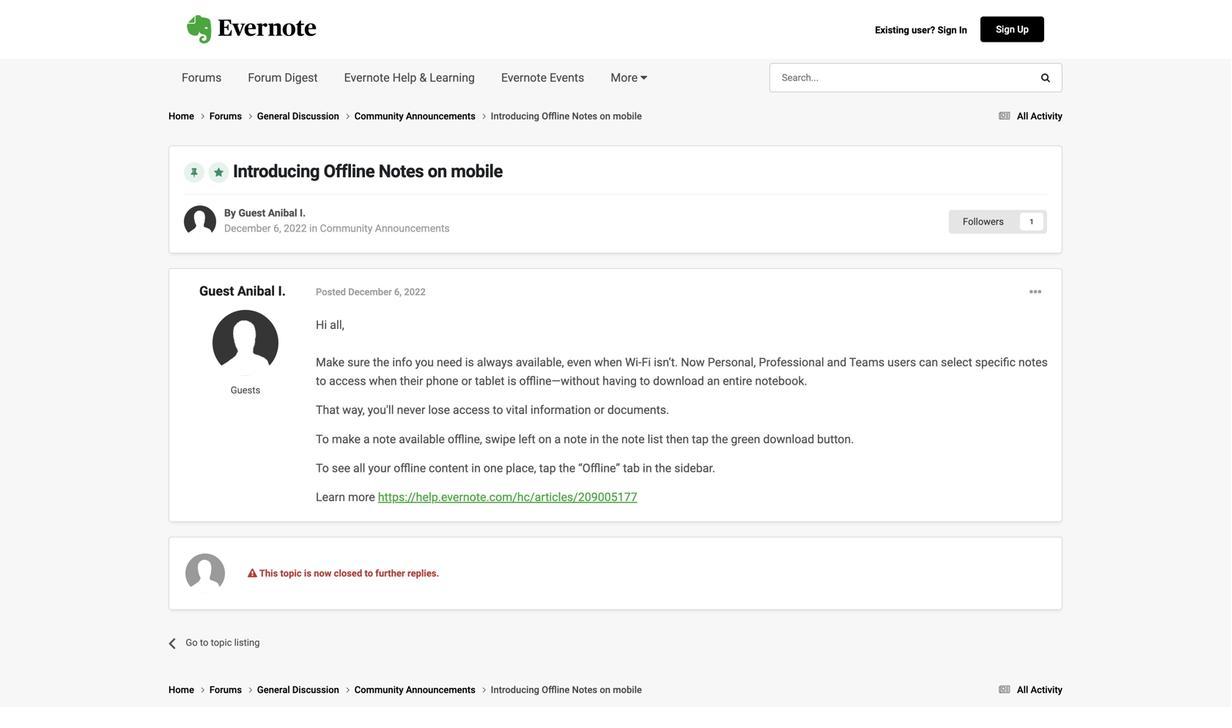 Task type: describe. For each thing, give the bounding box(es) containing it.
"offline"
[[579, 461, 620, 475]]

forums for home link related to the bottom forums link
[[210, 685, 244, 696]]

notebook.
[[755, 374, 808, 388]]

to right closed
[[365, 568, 373, 579]]

teams
[[850, 356, 885, 370]]

2 vertical spatial forums link
[[210, 683, 257, 698]]

0 horizontal spatial topic
[[211, 638, 232, 649]]

1
[[1030, 218, 1034, 226]]

personal,
[[708, 356, 756, 370]]

i. inside by    guest anibal i. december 6, 2022 in community announcements
[[300, 207, 306, 219]]

1 horizontal spatial sign
[[996, 24, 1015, 35]]

notes
[[1019, 356, 1048, 370]]

that way, you'll never lose access to vital information or documents.
[[316, 403, 670, 417]]

community announcements for the bottom forums link
[[355, 685, 478, 696]]

learn
[[316, 490, 345, 504]]

isn't.
[[654, 356, 678, 370]]

existing user? sign in link
[[876, 25, 968, 36]]

3 note from the left
[[622, 432, 645, 446]]

1 vertical spatial offline
[[324, 161, 375, 182]]

2 all activity from the top
[[1018, 685, 1063, 696]]

an
[[707, 374, 720, 388]]

caret down image
[[641, 72, 648, 84]]

see
[[332, 461, 350, 475]]

all activity link for the bottom forums link's community announcements link
[[995, 685, 1063, 696]]

evernote for evernote help & learning
[[344, 71, 390, 85]]

guest anibal i. image
[[184, 206, 216, 238]]

hi
[[316, 318, 327, 332]]

lose
[[428, 403, 450, 417]]

having
[[603, 374, 637, 388]]

guest inside by    guest anibal i. december 6, 2022 in community announcements
[[239, 207, 266, 219]]

all for the middle forums link
[[1018, 111, 1029, 122]]

sign up
[[996, 24, 1029, 35]]

search image
[[1042, 73, 1051, 82]]

can
[[920, 356, 939, 370]]

2022 inside by    guest anibal i. december 6, 2022 in community announcements
[[284, 223, 307, 235]]

more
[[348, 490, 375, 504]]

posted
[[316, 287, 346, 298]]

available,
[[516, 356, 564, 370]]

documents.
[[608, 403, 670, 417]]

forum
[[248, 71, 282, 85]]

warning image
[[248, 569, 257, 579]]

evernote help & learning link
[[331, 59, 488, 97]]

list
[[648, 432, 663, 446]]

you
[[415, 356, 434, 370]]

learn more https://help.evernote.com/hc/articles/209005177
[[316, 490, 638, 504]]

to see all your offline content in one place, tap the "offline" tab in the sidebar.
[[316, 461, 719, 475]]

wi-
[[625, 356, 642, 370]]

0 vertical spatial tap
[[692, 432, 709, 446]]

home link for the middle forums link
[[169, 109, 210, 123]]

1 vertical spatial download
[[764, 432, 815, 446]]

1 vertical spatial or
[[594, 403, 605, 417]]

to for to make a note available offline, swipe left on a note in the note list then tap the green download button.
[[316, 432, 329, 446]]

in
[[960, 25, 968, 36]]

0 vertical spatial topic
[[280, 568, 302, 579]]

swipe
[[485, 432, 516, 446]]

place,
[[506, 461, 537, 475]]

angle right image inside community announcements link
[[483, 685, 486, 695]]

go to topic listing
[[186, 638, 260, 649]]

events
[[550, 71, 585, 85]]

community for the middle forums link's community announcements link
[[355, 111, 404, 122]]

home for home link related to the bottom forums link
[[169, 685, 197, 696]]

specific
[[976, 356, 1016, 370]]

the left green
[[712, 432, 728, 446]]

1 note from the left
[[373, 432, 396, 446]]

make sure the info you need is always available, even when wi-fi isn't. now personal, professional and teams users can select specific notes to access when their phone or tablet is offline—without having to download an entire notebook.
[[316, 356, 1048, 388]]

home link for the bottom forums link
[[169, 683, 210, 698]]

by
[[224, 207, 236, 219]]

activity for the all activity link corresponding to the middle forums link's community announcements link
[[1031, 111, 1063, 122]]

in right tab
[[643, 461, 652, 475]]

more
[[611, 71, 638, 85]]

1 horizontal spatial december
[[348, 287, 392, 298]]

info
[[392, 356, 413, 370]]

the inside 'make sure the info you need is always available, even when wi-fi isn't. now personal, professional and teams users can select specific notes to access when their phone or tablet is offline—without having to download an entire notebook.'
[[373, 356, 390, 370]]

notes for the bottom forums link's community announcements link
[[572, 685, 598, 696]]

listing
[[234, 638, 260, 649]]

evernote help & learning
[[344, 71, 475, 85]]

hi all,
[[316, 318, 347, 332]]

0 vertical spatial mobile
[[613, 111, 642, 122]]

1 vertical spatial when
[[369, 374, 397, 388]]

all for the bottom forums link
[[1018, 685, 1029, 696]]

to down make on the left bottom
[[316, 374, 326, 388]]

2 vertical spatial is
[[304, 568, 312, 579]]

go
[[186, 638, 198, 649]]

digest
[[285, 71, 318, 85]]

that
[[316, 403, 340, 417]]

guest anibal i.
[[199, 284, 286, 299]]

green
[[731, 432, 761, 446]]

existing user? sign in
[[876, 25, 968, 36]]

their
[[400, 374, 423, 388]]

community announcements link for the middle forums link
[[355, 109, 491, 123]]

download inside 'make sure the info you need is always available, even when wi-fi isn't. now personal, professional and teams users can select specific notes to access when their phone or tablet is offline—without having to download an entire notebook.'
[[653, 374, 704, 388]]

general for the bottom forums link
[[257, 685, 290, 696]]

1 vertical spatial introducing offline notes on mobile
[[233, 161, 503, 182]]

then
[[666, 432, 689, 446]]

content
[[429, 461, 469, 475]]

evernote events
[[501, 71, 585, 85]]

general discussion link for the bottom forums link's community announcements link
[[257, 683, 355, 698]]

1 discussion from the top
[[292, 111, 339, 122]]

forum digest link
[[235, 59, 331, 97]]

1 horizontal spatial 2022
[[404, 287, 426, 298]]

general for the middle forums link
[[257, 111, 290, 122]]

announcements for the middle forums link's community announcements link
[[406, 111, 476, 122]]

https://help.evernote.com/hc/articles/209005177 link
[[378, 490, 638, 504]]

or inside 'make sure the info you need is always available, even when wi-fi isn't. now personal, professional and teams users can select specific notes to access when their phone or tablet is offline—without having to download an entire notebook.'
[[462, 374, 472, 388]]

community announcements link for the bottom forums link
[[355, 683, 491, 698]]

now
[[681, 356, 705, 370]]

vital
[[506, 403, 528, 417]]

1 vertical spatial is
[[508, 374, 517, 388]]

all
[[353, 461, 365, 475]]

guest image
[[185, 554, 225, 594]]

more link
[[598, 59, 661, 97]]

2 vertical spatial mobile
[[613, 685, 642, 696]]

followers
[[963, 216, 1004, 227]]

https://help.evernote.com/hc/articles/209005177
[[378, 490, 638, 504]]

phone
[[426, 374, 459, 388]]

in up ""offline"" at the bottom of the page
[[590, 432, 599, 446]]

replies.
[[408, 568, 439, 579]]

evernote events link
[[488, 59, 598, 97]]

guests
[[231, 385, 260, 396]]

now
[[314, 568, 332, 579]]

further
[[376, 568, 405, 579]]

december inside by    guest anibal i. december 6, 2022 in community announcements
[[224, 223, 271, 235]]

angle right image inside home link
[[201, 111, 205, 121]]

1 vertical spatial mobile
[[451, 161, 503, 182]]

0 vertical spatial forums
[[182, 71, 222, 85]]

1 vertical spatial notes
[[379, 161, 424, 182]]

1 vertical spatial guest
[[199, 284, 234, 299]]

offline—without
[[520, 374, 600, 388]]

1 vertical spatial anibal
[[237, 284, 275, 299]]

select
[[941, 356, 973, 370]]

the left ""offline"" at the bottom of the page
[[559, 461, 576, 475]]

to make a note available offline, swipe left on a note in the note list then tap the green download button.
[[316, 432, 854, 446]]

introducing offline notes on mobile for the middle forums link's community announcements link
[[491, 111, 642, 122]]

this
[[259, 568, 278, 579]]

entire
[[723, 374, 753, 388]]

0 vertical spatial offline
[[542, 111, 570, 122]]

closed
[[334, 568, 362, 579]]



Task type: vqa. For each thing, say whether or not it's contained in the screenshot.
the warning icon
yes



Task type: locate. For each thing, give the bounding box(es) containing it.
make
[[332, 432, 361, 446]]

all activity link for the middle forums link's community announcements link
[[995, 111, 1063, 122]]

1 home link from the top
[[169, 109, 210, 123]]

posted december 6, 2022
[[316, 287, 426, 298]]

learning
[[430, 71, 475, 85]]

1 vertical spatial community announcements link
[[320, 223, 450, 235]]

guest
[[239, 207, 266, 219], [199, 284, 234, 299]]

the
[[373, 356, 390, 370], [602, 432, 619, 446], [712, 432, 728, 446], [559, 461, 576, 475], [655, 461, 672, 475]]

1 horizontal spatial when
[[595, 356, 623, 370]]

in up posted
[[309, 223, 318, 235]]

6, up guest anibal i.
[[274, 223, 281, 235]]

anibal inside by    guest anibal i. december 6, 2022 in community announcements
[[268, 207, 297, 219]]

offline,
[[448, 432, 482, 446]]

1 vertical spatial i.
[[278, 284, 286, 299]]

forums for home link associated with the middle forums link
[[210, 111, 244, 122]]

1 vertical spatial newspaper o image
[[1000, 685, 1010, 695]]

0 vertical spatial introducing offline notes on mobile
[[491, 111, 642, 122]]

tab
[[623, 461, 640, 475]]

0 vertical spatial to
[[316, 432, 329, 446]]

2 vertical spatial introducing offline notes on mobile
[[491, 685, 642, 696]]

your
[[368, 461, 391, 475]]

1 general from the top
[[257, 111, 290, 122]]

2 vertical spatial offline
[[542, 685, 570, 696]]

when up having
[[595, 356, 623, 370]]

and
[[827, 356, 847, 370]]

a
[[364, 432, 370, 446], [555, 432, 561, 446]]

2 vertical spatial introducing
[[491, 685, 540, 696]]

1 vertical spatial community
[[320, 223, 373, 235]]

evernote left "events" at the top of the page
[[501, 71, 547, 85]]

1 vertical spatial activity
[[1031, 685, 1063, 696]]

2 vertical spatial forums
[[210, 685, 244, 696]]

0 horizontal spatial december
[[224, 223, 271, 235]]

note down you'll
[[373, 432, 396, 446]]

access up offline,
[[453, 403, 490, 417]]

note down information
[[564, 432, 587, 446]]

0 vertical spatial introducing
[[491, 111, 540, 122]]

0 vertical spatial or
[[462, 374, 472, 388]]

december right posted
[[348, 287, 392, 298]]

i. left posted
[[278, 284, 286, 299]]

1 vertical spatial tap
[[539, 461, 556, 475]]

users
[[888, 356, 917, 370]]

0 vertical spatial all
[[1018, 111, 1029, 122]]

a right make on the bottom left of the page
[[364, 432, 370, 446]]

need
[[437, 356, 462, 370]]

never
[[397, 403, 425, 417]]

0 vertical spatial community
[[355, 111, 404, 122]]

0 vertical spatial general discussion
[[257, 111, 342, 122]]

home link
[[169, 109, 210, 123], [169, 683, 210, 698]]

0 vertical spatial activity
[[1031, 111, 1063, 122]]

access down sure
[[329, 374, 366, 388]]

notes
[[572, 111, 598, 122], [379, 161, 424, 182], [572, 685, 598, 696]]

tap right then
[[692, 432, 709, 446]]

1 horizontal spatial 6,
[[394, 287, 402, 298]]

0 vertical spatial general
[[257, 111, 290, 122]]

general discussion link down go to topic listing link
[[257, 683, 355, 698]]

general discussion down go to topic listing link
[[257, 685, 342, 696]]

up
[[1018, 24, 1029, 35]]

guest up guest anibal i. image
[[199, 284, 234, 299]]

is left now
[[304, 568, 312, 579]]

sign up link
[[981, 16, 1045, 42]]

download
[[653, 374, 704, 388], [764, 432, 815, 446]]

to right go
[[200, 638, 209, 649]]

0 vertical spatial december
[[224, 223, 271, 235]]

1 vertical spatial forums link
[[210, 109, 257, 123]]

all activity
[[1018, 111, 1063, 122], [1018, 685, 1063, 696]]

guest anibal i. image
[[213, 310, 279, 376]]

topic left the listing
[[211, 638, 232, 649]]

evernote for evernote events
[[501, 71, 547, 85]]

2 all from the top
[[1018, 685, 1029, 696]]

1 vertical spatial community announcements
[[355, 685, 478, 696]]

1 vertical spatial access
[[453, 403, 490, 417]]

1 newspaper o image from the top
[[1000, 111, 1010, 121]]

0 vertical spatial forums link
[[169, 59, 235, 97]]

mobile
[[613, 111, 642, 122], [451, 161, 503, 182], [613, 685, 642, 696]]

star image
[[214, 168, 224, 178]]

2 a from the left
[[555, 432, 561, 446]]

sign left in
[[938, 25, 957, 36]]

a down information
[[555, 432, 561, 446]]

2 home link from the top
[[169, 683, 210, 698]]

the up ""offline"" at the bottom of the page
[[602, 432, 619, 446]]

to inside go to topic listing link
[[200, 638, 209, 649]]

newspaper o image
[[1000, 111, 1010, 121], [1000, 685, 1010, 695]]

newspaper o image for the all activity link related to the bottom forums link's community announcements link
[[1000, 685, 1010, 695]]

or up the to make a note available offline, swipe left on a note in the note list then tap the green download button.
[[594, 403, 605, 417]]

0 vertical spatial home link
[[169, 109, 210, 123]]

way,
[[343, 403, 365, 417]]

1 horizontal spatial access
[[453, 403, 490, 417]]

1 vertical spatial to
[[316, 461, 329, 475]]

tablet
[[475, 374, 505, 388]]

home link down go
[[169, 683, 210, 698]]

general discussion down digest
[[257, 111, 342, 122]]

Search search field
[[771, 64, 961, 92]]

0 vertical spatial community announcements
[[355, 111, 478, 122]]

0 horizontal spatial sign
[[938, 25, 957, 36]]

evernote left the help
[[344, 71, 390, 85]]

forums down go to topic listing
[[210, 685, 244, 696]]

tap
[[692, 432, 709, 446], [539, 461, 556, 475]]

available
[[399, 432, 445, 446]]

forum digest
[[248, 71, 318, 85]]

is right need
[[465, 356, 474, 370]]

note left list at the right bottom
[[622, 432, 645, 446]]

forums link down forum in the top of the page
[[210, 109, 257, 123]]

1 horizontal spatial topic
[[280, 568, 302, 579]]

offline
[[394, 461, 426, 475]]

is
[[465, 356, 474, 370], [508, 374, 517, 388], [304, 568, 312, 579]]

guest right by at left
[[239, 207, 266, 219]]

left
[[519, 432, 536, 446]]

1 horizontal spatial i.
[[300, 207, 306, 219]]

discussion down digest
[[292, 111, 339, 122]]

2 all activity link from the top
[[995, 685, 1063, 696]]

download down isn't.
[[653, 374, 704, 388]]

by    guest anibal i. december 6, 2022 in community announcements
[[224, 207, 450, 235]]

2022
[[284, 223, 307, 235], [404, 287, 426, 298]]

information
[[531, 403, 591, 417]]

1 vertical spatial topic
[[211, 638, 232, 649]]

0 vertical spatial guest
[[239, 207, 266, 219]]

help
[[393, 71, 417, 85]]

0 vertical spatial newspaper o image
[[1000, 111, 1010, 121]]

announcements for the bottom forums link's community announcements link
[[406, 685, 476, 696]]

0 vertical spatial 6,
[[274, 223, 281, 235]]

the left info
[[373, 356, 390, 370]]

2 discussion from the top
[[292, 685, 339, 696]]

1 horizontal spatial is
[[465, 356, 474, 370]]

you'll
[[368, 403, 394, 417]]

0 horizontal spatial 6,
[[274, 223, 281, 235]]

1 evernote from the left
[[344, 71, 390, 85]]

0 vertical spatial notes
[[572, 111, 598, 122]]

introducing offline notes on mobile for the bottom forums link's community announcements link
[[491, 685, 642, 696]]

community announcements for the middle forums link
[[355, 111, 478, 122]]

1 vertical spatial 2022
[[404, 287, 426, 298]]

evernote
[[344, 71, 390, 85], [501, 71, 547, 85]]

1 vertical spatial general discussion
[[257, 685, 342, 696]]

0 horizontal spatial i.
[[278, 284, 286, 299]]

to down fi
[[640, 374, 650, 388]]

2 horizontal spatial is
[[508, 374, 517, 388]]

professional
[[759, 356, 825, 370]]

or left tablet
[[462, 374, 472, 388]]

1 horizontal spatial a
[[555, 432, 561, 446]]

0 vertical spatial discussion
[[292, 111, 339, 122]]

introducing for the middle forums link's community announcements link
[[491, 111, 540, 122]]

0 horizontal spatial guest
[[199, 284, 234, 299]]

0 horizontal spatial download
[[653, 374, 704, 388]]

activity
[[1031, 111, 1063, 122], [1031, 685, 1063, 696]]

2 community announcements from the top
[[355, 685, 478, 696]]

0 vertical spatial when
[[595, 356, 623, 370]]

evernote user forum image
[[187, 15, 316, 44]]

2 activity from the top
[[1031, 685, 1063, 696]]

0 vertical spatial is
[[465, 356, 474, 370]]

topic right this
[[280, 568, 302, 579]]

forums left forum in the top of the page
[[182, 71, 222, 85]]

0 vertical spatial 2022
[[284, 223, 307, 235]]

home
[[169, 111, 197, 122], [169, 685, 197, 696]]

0 vertical spatial download
[[653, 374, 704, 388]]

to left make on the bottom left of the page
[[316, 432, 329, 446]]

on
[[600, 111, 611, 122], [428, 161, 447, 182], [539, 432, 552, 446], [600, 685, 611, 696]]

1 vertical spatial introducing
[[233, 161, 320, 182]]

december down by at left
[[224, 223, 271, 235]]

1 general discussion from the top
[[257, 111, 342, 122]]

2 home from the top
[[169, 685, 197, 696]]

make
[[316, 356, 345, 370]]

1 all from the top
[[1018, 111, 1029, 122]]

0 vertical spatial home
[[169, 111, 197, 122]]

sidebar.
[[675, 461, 716, 475]]

notes for the middle forums link's community announcements link
[[572, 111, 598, 122]]

2 vertical spatial community
[[355, 685, 404, 696]]

1 vertical spatial all
[[1018, 685, 1029, 696]]

to left vital
[[493, 403, 503, 417]]

tap right place,
[[539, 461, 556, 475]]

2 general from the top
[[257, 685, 290, 696]]

1 vertical spatial home link
[[169, 683, 210, 698]]

home link up thumb tack image at the top left of the page
[[169, 109, 210, 123]]

is right tablet
[[508, 374, 517, 388]]

2 evernote from the left
[[501, 71, 547, 85]]

angle right image
[[249, 111, 253, 121], [483, 111, 486, 121], [201, 685, 205, 695], [249, 685, 253, 695]]

0 horizontal spatial tap
[[539, 461, 556, 475]]

go to topic listing link
[[169, 625, 425, 661]]

angle right image for home link related to the bottom forums link
[[201, 685, 205, 695]]

even
[[567, 356, 592, 370]]

introducing
[[491, 111, 540, 122], [233, 161, 320, 182], [491, 685, 540, 696]]

sign left 'up'
[[996, 24, 1015, 35]]

i. right by at left
[[300, 207, 306, 219]]

2 general discussion from the top
[[257, 685, 342, 696]]

2 to from the top
[[316, 461, 329, 475]]

to
[[316, 374, 326, 388], [640, 374, 650, 388], [493, 403, 503, 417], [365, 568, 373, 579], [200, 638, 209, 649]]

6, right posted
[[394, 287, 402, 298]]

6, inside by    guest anibal i. december 6, 2022 in community announcements
[[274, 223, 281, 235]]

general discussion link for the middle forums link's community announcements link
[[257, 109, 355, 123]]

topic
[[280, 568, 302, 579], [211, 638, 232, 649]]

2 horizontal spatial note
[[622, 432, 645, 446]]

existing
[[876, 25, 910, 36]]

announcements inside by    guest anibal i. december 6, 2022 in community announcements
[[375, 223, 450, 235]]

activity for the all activity link related to the bottom forums link's community announcements link
[[1031, 685, 1063, 696]]

more options... image
[[1030, 284, 1042, 301]]

forums up star image
[[210, 111, 244, 122]]

1 vertical spatial all activity
[[1018, 685, 1063, 696]]

access inside 'make sure the info you need is always available, even when wi-fi isn't. now personal, professional and teams users can select specific notes to access when their phone or tablet is offline—without having to download an entire notebook.'
[[329, 374, 366, 388]]

angle right image for the middle forums link
[[249, 111, 253, 121]]

angle right image for the middle forums link's community announcements link
[[483, 111, 486, 121]]

download right green
[[764, 432, 815, 446]]

1 vertical spatial announcements
[[375, 223, 450, 235]]

2 general discussion link from the top
[[257, 683, 355, 698]]

angle right image for the bottom forums link
[[249, 685, 253, 695]]

1 community announcements from the top
[[355, 111, 478, 122]]

to left see
[[316, 461, 329, 475]]

anibal up guest anibal i. image
[[237, 284, 275, 299]]

1 all activity link from the top
[[995, 111, 1063, 122]]

1 home from the top
[[169, 111, 197, 122]]

2 newspaper o image from the top
[[1000, 685, 1010, 695]]

0 vertical spatial access
[[329, 374, 366, 388]]

when down info
[[369, 374, 397, 388]]

0 vertical spatial all activity link
[[995, 111, 1063, 122]]

1 all activity from the top
[[1018, 111, 1063, 122]]

newspaper o image for the all activity link corresponding to the middle forums link's community announcements link
[[1000, 111, 1010, 121]]

to for to see all your offline content in one place, tap the "offline" tab in the sidebar.
[[316, 461, 329, 475]]

angle right image inside home link
[[201, 685, 205, 695]]

1 activity from the top
[[1031, 111, 1063, 122]]

community inside by    guest anibal i. december 6, 2022 in community announcements
[[320, 223, 373, 235]]

home down go
[[169, 685, 197, 696]]

forums link left forum in the top of the page
[[169, 59, 235, 97]]

all,
[[330, 318, 344, 332]]

1 general discussion link from the top
[[257, 109, 355, 123]]

0 horizontal spatial note
[[373, 432, 396, 446]]

angle right image inside community announcements link
[[483, 111, 486, 121]]

1 horizontal spatial note
[[564, 432, 587, 446]]

angle right image
[[201, 111, 205, 121], [346, 111, 350, 121], [346, 685, 350, 695], [483, 685, 486, 695]]

community for the bottom forums link's community announcements link
[[355, 685, 404, 696]]

general discussion
[[257, 111, 342, 122], [257, 685, 342, 696]]

0 vertical spatial announcements
[[406, 111, 476, 122]]

discussion
[[292, 111, 339, 122], [292, 685, 339, 696]]

0 vertical spatial anibal
[[268, 207, 297, 219]]

december
[[224, 223, 271, 235], [348, 287, 392, 298]]

anibal right by at left
[[268, 207, 297, 219]]

0 vertical spatial community announcements link
[[355, 109, 491, 123]]

general down go to topic listing link
[[257, 685, 290, 696]]

general down forum in the top of the page
[[257, 111, 290, 122]]

1 to from the top
[[316, 432, 329, 446]]

1 vertical spatial general discussion link
[[257, 683, 355, 698]]

discussion down go to topic listing link
[[292, 685, 339, 696]]

home up thumb tack image at the top left of the page
[[169, 111, 197, 122]]

0 horizontal spatial is
[[304, 568, 312, 579]]

2 note from the left
[[564, 432, 587, 446]]

1 vertical spatial home
[[169, 685, 197, 696]]

general discussion link down digest
[[257, 109, 355, 123]]

1 a from the left
[[364, 432, 370, 446]]

one
[[484, 461, 503, 475]]

in left one
[[472, 461, 481, 475]]

introducing offline notes on mobile
[[491, 111, 642, 122], [233, 161, 503, 182], [491, 685, 642, 696]]

0 vertical spatial all activity
[[1018, 111, 1063, 122]]

1 horizontal spatial or
[[594, 403, 605, 417]]

0 horizontal spatial when
[[369, 374, 397, 388]]

when
[[595, 356, 623, 370], [369, 374, 397, 388]]

0 vertical spatial i.
[[300, 207, 306, 219]]

the down list at the right bottom
[[655, 461, 672, 475]]

home for home link associated with the middle forums link
[[169, 111, 197, 122]]

2 vertical spatial community announcements link
[[355, 683, 491, 698]]

2 vertical spatial announcements
[[406, 685, 476, 696]]

thumb tack image
[[191, 168, 198, 178]]

2 vertical spatial notes
[[572, 685, 598, 696]]

introducing for the bottom forums link's community announcements link
[[491, 685, 540, 696]]

general
[[257, 111, 290, 122], [257, 685, 290, 696]]

in inside by    guest anibal i. december 6, 2022 in community announcements
[[309, 223, 318, 235]]

forums link down go to topic listing
[[210, 683, 257, 698]]

6,
[[274, 223, 281, 235], [394, 287, 402, 298]]

offline
[[542, 111, 570, 122], [324, 161, 375, 182], [542, 685, 570, 696]]

1 horizontal spatial download
[[764, 432, 815, 446]]

fi
[[642, 356, 651, 370]]

i.
[[300, 207, 306, 219], [278, 284, 286, 299]]

this topic is now closed to further replies.
[[257, 568, 439, 579]]

sure
[[348, 356, 370, 370]]

announcements
[[406, 111, 476, 122], [375, 223, 450, 235], [406, 685, 476, 696]]

1 vertical spatial forums
[[210, 111, 244, 122]]



